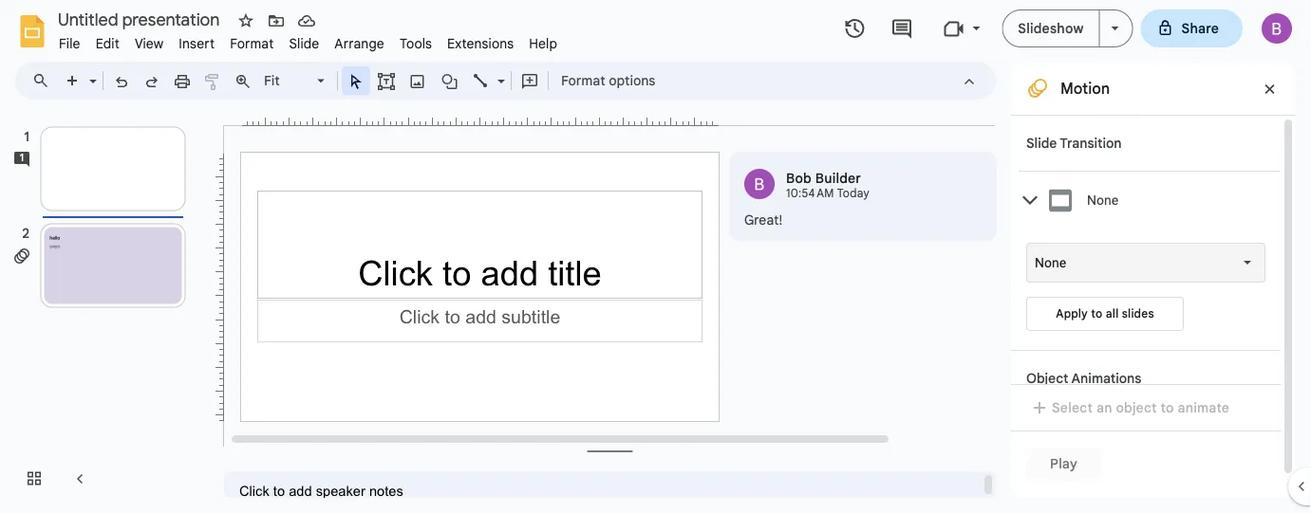 Task type: vqa. For each thing, say whether or not it's contained in the screenshot.
Slide menu item
yes



Task type: describe. For each thing, give the bounding box(es) containing it.
navigation inside motion application
[[0, 107, 209, 514]]

object
[[1027, 370, 1069, 387]]

new slide with layout image
[[85, 68, 97, 75]]

file
[[59, 35, 80, 52]]

tools menu item
[[392, 32, 440, 55]]

Menus field
[[24, 67, 66, 94]]

none tab
[[1019, 171, 1281, 229]]

main toolbar
[[56, 66, 665, 95]]

select line image
[[493, 68, 505, 75]]

options
[[609, 72, 656, 89]]

menu bar banner
[[0, 0, 1312, 514]]

edit
[[96, 35, 120, 52]]

Rename text field
[[51, 8, 231, 30]]

apply
[[1056, 307, 1089, 322]]

insert
[[179, 35, 215, 52]]

insert menu item
[[171, 32, 222, 55]]

share
[[1182, 20, 1220, 37]]

menu bar inside menu bar banner
[[51, 25, 565, 56]]

motion
[[1061, 79, 1111, 98]]

apply to all slides button
[[1027, 297, 1184, 332]]

slide for slide transition
[[1027, 135, 1057, 152]]

Zoom text field
[[261, 67, 314, 94]]

start slideshow (⌘+enter) image
[[1112, 27, 1119, 30]]

slides
[[1123, 307, 1155, 322]]

play button
[[1027, 447, 1102, 482]]

select
[[1052, 400, 1093, 417]]

shape image
[[439, 67, 461, 94]]

tools
[[400, 35, 432, 52]]

none tab panel
[[1019, 229, 1281, 351]]

format options
[[561, 72, 656, 89]]

Zoom field
[[258, 67, 333, 95]]

object animations
[[1027, 370, 1142, 387]]

builder
[[816, 170, 862, 187]]

apply to all slides
[[1056, 307, 1155, 322]]

view
[[135, 35, 164, 52]]

object
[[1117, 400, 1158, 417]]

slideshow button
[[1002, 9, 1100, 47]]

bob builder image
[[745, 169, 775, 199]]

view menu item
[[127, 32, 171, 55]]



Task type: locate. For each thing, give the bounding box(es) containing it.
bob builder 10:54 am today
[[786, 170, 870, 201]]

slide inside motion section
[[1027, 135, 1057, 152]]

10:54 am
[[786, 187, 835, 201]]

0 horizontal spatial none
[[1035, 255, 1067, 271]]

motion section
[[1012, 62, 1297, 514]]

today
[[837, 187, 870, 201]]

list
[[730, 152, 997, 241]]

1 vertical spatial to
[[1161, 400, 1175, 417]]

to right object in the bottom right of the page
[[1161, 400, 1175, 417]]

list containing bob builder
[[730, 152, 997, 241]]

to
[[1092, 307, 1103, 322], [1161, 400, 1175, 417]]

none
[[1088, 193, 1119, 208], [1035, 255, 1067, 271]]

bob
[[786, 170, 812, 187]]

none down transition
[[1088, 193, 1119, 208]]

format options button
[[553, 66, 664, 95]]

Star checkbox
[[233, 8, 259, 34]]

slide for slide
[[289, 35, 320, 52]]

none inside "none" tab
[[1088, 193, 1119, 208]]

format for format options
[[561, 72, 606, 89]]

format inside menu item
[[230, 35, 274, 52]]

insert image image
[[407, 67, 429, 94]]

to inside "none" tab panel
[[1092, 307, 1103, 322]]

1 horizontal spatial none
[[1088, 193, 1119, 208]]

slide menu item
[[282, 32, 327, 55]]

1 horizontal spatial format
[[561, 72, 606, 89]]

format menu item
[[222, 32, 282, 55]]

slide
[[289, 35, 320, 52], [1027, 135, 1057, 152]]

help
[[529, 35, 558, 52]]

file menu item
[[51, 32, 88, 55]]

menu bar containing file
[[51, 25, 565, 56]]

slide left transition
[[1027, 135, 1057, 152]]

none option
[[1035, 254, 1067, 273]]

0 horizontal spatial to
[[1092, 307, 1103, 322]]

1 vertical spatial none
[[1035, 255, 1067, 271]]

transition
[[1060, 135, 1122, 152]]

select an object to animate
[[1052, 400, 1230, 417]]

all
[[1106, 307, 1119, 322]]

format down star checkbox
[[230, 35, 274, 52]]

format
[[230, 35, 274, 52], [561, 72, 606, 89]]

0 horizontal spatial slide
[[289, 35, 320, 52]]

slide inside 'menu item'
[[289, 35, 320, 52]]

none up apply on the right bottom of the page
[[1035, 255, 1067, 271]]

1 vertical spatial slide
[[1027, 135, 1057, 152]]

animate
[[1178, 400, 1230, 417]]

arrange menu item
[[327, 32, 392, 55]]

0 vertical spatial to
[[1092, 307, 1103, 322]]

format for format
[[230, 35, 274, 52]]

animations
[[1072, 370, 1142, 387]]

motion application
[[0, 0, 1312, 514]]

slideshow
[[1019, 20, 1084, 37]]

0 vertical spatial format
[[230, 35, 274, 52]]

an
[[1097, 400, 1113, 417]]

0 vertical spatial slide
[[289, 35, 320, 52]]

slide up zoom field on the left top
[[289, 35, 320, 52]]

extensions menu item
[[440, 32, 522, 55]]

great!
[[745, 212, 783, 228]]

edit menu item
[[88, 32, 127, 55]]

menu bar
[[51, 25, 565, 56]]

select an object to animate button
[[1027, 397, 1243, 420]]

1 vertical spatial format
[[561, 72, 606, 89]]

help menu item
[[522, 32, 565, 55]]

format left the options
[[561, 72, 606, 89]]

share button
[[1141, 9, 1243, 47]]

play
[[1051, 456, 1078, 473]]

0 vertical spatial none
[[1088, 193, 1119, 208]]

list inside motion application
[[730, 152, 997, 241]]

slide transition
[[1027, 135, 1122, 152]]

to left all
[[1092, 307, 1103, 322]]

none list box
[[1027, 243, 1266, 283]]

extensions
[[447, 35, 514, 52]]

arrange
[[335, 35, 385, 52]]

0 horizontal spatial format
[[230, 35, 274, 52]]

1 horizontal spatial to
[[1161, 400, 1175, 417]]

none inside "none" list box
[[1035, 255, 1067, 271]]

format inside button
[[561, 72, 606, 89]]

navigation
[[0, 107, 209, 514]]

1 horizontal spatial slide
[[1027, 135, 1057, 152]]



